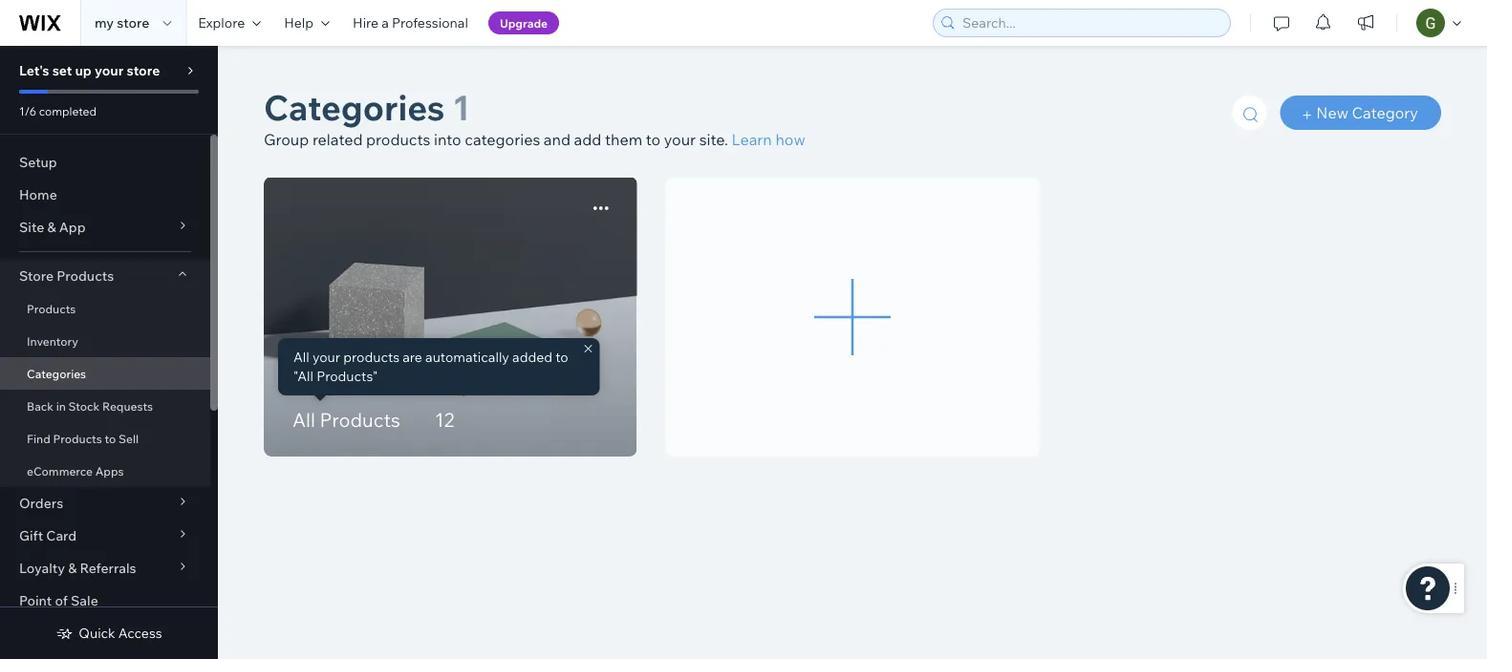Task type: describe. For each thing, give the bounding box(es) containing it.
are
[[403, 349, 423, 366]]

my store
[[95, 14, 149, 31]]

gift
[[19, 528, 43, 545]]

to inside 'sidebar' element
[[105, 432, 116, 446]]

ecommerce
[[27, 464, 93, 479]]

products for find products to sell
[[53, 432, 102, 446]]

point of sale
[[19, 593, 98, 610]]

back in stock requests link
[[0, 390, 210, 423]]

gift card button
[[0, 520, 210, 553]]

categories for categories 1
[[264, 85, 445, 129]]

orders
[[19, 495, 63, 512]]

of
[[55, 593, 68, 610]]

quick access button
[[56, 625, 162, 643]]

products for are
[[343, 349, 400, 366]]

group related products into categories and add them to your site. learn how
[[264, 130, 806, 149]]

products for store products
[[57, 268, 114, 284]]

let's set up your store
[[19, 62, 160, 79]]

your inside "all your products are automatically added to "all products""
[[313, 349, 340, 366]]

sidebar element
[[0, 46, 218, 660]]

find products to sell link
[[0, 423, 210, 455]]

professional
[[392, 14, 468, 31]]

site.
[[700, 130, 729, 149]]

help
[[284, 14, 314, 31]]

new category
[[1317, 103, 1419, 122]]

new category link
[[1281, 96, 1442, 130]]

12
[[435, 408, 455, 432]]

& for loyalty
[[68, 560, 77, 577]]

help button
[[273, 0, 341, 46]]

hire a professional link
[[341, 0, 480, 46]]

ecommerce apps link
[[0, 455, 210, 488]]

categories for categories
[[27, 367, 86, 381]]

explore
[[198, 14, 245, 31]]

store products button
[[0, 260, 210, 293]]

products link
[[0, 293, 210, 325]]

hire a professional
[[353, 14, 468, 31]]

apps
[[95, 464, 124, 479]]

site
[[19, 219, 44, 236]]

site & app
[[19, 219, 86, 236]]

hire
[[353, 14, 379, 31]]

all your products are automatically added to "all products"
[[294, 349, 569, 385]]

them
[[605, 130, 643, 149]]

find products to sell
[[27, 432, 139, 446]]

upgrade
[[500, 16, 548, 30]]

inventory
[[27, 334, 78, 349]]

card
[[46, 528, 77, 545]]

up
[[75, 62, 92, 79]]

my
[[95, 14, 114, 31]]

categories 1
[[264, 85, 470, 129]]

products for all products
[[320, 408, 401, 432]]

sell
[[119, 432, 139, 446]]

automatically
[[426, 349, 510, 366]]

in
[[56, 399, 66, 414]]

ecommerce apps
[[27, 464, 124, 479]]

1/6
[[19, 104, 36, 118]]

inventory link
[[0, 325, 210, 358]]

0 vertical spatial to
[[646, 130, 661, 149]]

learn
[[732, 130, 772, 149]]

products"
[[317, 368, 378, 385]]

back
[[27, 399, 54, 414]]

into
[[434, 130, 462, 149]]

home
[[19, 186, 57, 203]]

point
[[19, 593, 52, 610]]

to inside "all your products are automatically added to "all products""
[[556, 349, 569, 366]]

your inside 'sidebar' element
[[95, 62, 124, 79]]



Task type: vqa. For each thing, say whether or not it's contained in the screenshot.
APPS
yes



Task type: locate. For each thing, give the bounding box(es) containing it.
store inside 'sidebar' element
[[127, 62, 160, 79]]

completed
[[39, 104, 97, 118]]

products up the inventory
[[27, 302, 76, 316]]

1 vertical spatial products
[[343, 349, 400, 366]]

requests
[[102, 399, 153, 414]]

0 horizontal spatial &
[[47, 219, 56, 236]]

all products
[[293, 408, 401, 432]]

products up products"
[[343, 349, 400, 366]]

loyalty & referrals
[[19, 560, 136, 577]]

2 vertical spatial to
[[105, 432, 116, 446]]

products inside popup button
[[57, 268, 114, 284]]

back in stock requests
[[27, 399, 153, 414]]

added
[[513, 349, 553, 366]]

loyalty & referrals button
[[0, 553, 210, 585]]

let's
[[19, 62, 49, 79]]

gift card
[[19, 528, 77, 545]]

& for site
[[47, 219, 56, 236]]

all for all your products are automatically added to "all products"
[[294, 349, 310, 366]]

products down products"
[[320, 408, 401, 432]]

2 horizontal spatial to
[[646, 130, 661, 149]]

learn how link
[[732, 130, 806, 149]]

find
[[27, 432, 50, 446]]

home link
[[0, 179, 210, 211]]

categories up related
[[264, 85, 445, 129]]

0 vertical spatial store
[[117, 14, 149, 31]]

set
[[52, 62, 72, 79]]

upgrade button
[[489, 11, 559, 34]]

all for all products
[[293, 408, 315, 432]]

0 horizontal spatial your
[[95, 62, 124, 79]]

"all
[[294, 368, 314, 385]]

to right added at bottom left
[[556, 349, 569, 366]]

add
[[574, 130, 602, 149]]

0 horizontal spatial categories
[[27, 367, 86, 381]]

2 vertical spatial your
[[313, 349, 340, 366]]

1 horizontal spatial &
[[68, 560, 77, 577]]

store right my
[[117, 14, 149, 31]]

category
[[1353, 103, 1419, 122]]

all
[[294, 349, 310, 366], [293, 408, 315, 432]]

group
[[264, 130, 309, 149]]

1 vertical spatial your
[[664, 130, 696, 149]]

0 vertical spatial categories
[[264, 85, 445, 129]]

products up products link
[[57, 268, 114, 284]]

to
[[646, 130, 661, 149], [556, 349, 569, 366], [105, 432, 116, 446]]

Search... field
[[957, 10, 1225, 36]]

products
[[366, 130, 431, 149], [343, 349, 400, 366]]

1 horizontal spatial categories
[[264, 85, 445, 129]]

all inside "all your products are automatically added to "all products""
[[294, 349, 310, 366]]

your up products"
[[313, 349, 340, 366]]

categories down the inventory
[[27, 367, 86, 381]]

categories link
[[0, 358, 210, 390]]

1 vertical spatial categories
[[27, 367, 86, 381]]

sale
[[71, 593, 98, 610]]

referrals
[[80, 560, 136, 577]]

orders button
[[0, 488, 210, 520]]

store down my store
[[127, 62, 160, 79]]

categories
[[264, 85, 445, 129], [27, 367, 86, 381]]

&
[[47, 219, 56, 236], [68, 560, 77, 577]]

all down "all at the left bottom of page
[[293, 408, 315, 432]]

1 vertical spatial all
[[293, 408, 315, 432]]

& right the site
[[47, 219, 56, 236]]

2 horizontal spatial your
[[664, 130, 696, 149]]

point of sale link
[[0, 585, 210, 618]]

1 horizontal spatial your
[[313, 349, 340, 366]]

products up ecommerce apps
[[53, 432, 102, 446]]

related
[[313, 130, 363, 149]]

quick
[[79, 625, 115, 642]]

how
[[776, 130, 806, 149]]

products for into
[[366, 130, 431, 149]]

all up "all at the left bottom of page
[[294, 349, 310, 366]]

0 vertical spatial products
[[366, 130, 431, 149]]

stock
[[68, 399, 100, 414]]

0 vertical spatial your
[[95, 62, 124, 79]]

0 vertical spatial all
[[294, 349, 310, 366]]

your right up
[[95, 62, 124, 79]]

quick access
[[79, 625, 162, 642]]

setup
[[19, 154, 57, 171]]

app
[[59, 219, 86, 236]]

to left 'sell'
[[105, 432, 116, 446]]

1 vertical spatial store
[[127, 62, 160, 79]]

new
[[1317, 103, 1349, 122]]

categories inside categories link
[[27, 367, 86, 381]]

a
[[382, 14, 389, 31]]

1 vertical spatial &
[[68, 560, 77, 577]]

1/6 completed
[[19, 104, 97, 118]]

products inside "all your products are automatically added to "all products""
[[343, 349, 400, 366]]

products
[[57, 268, 114, 284], [27, 302, 76, 316], [320, 408, 401, 432], [53, 432, 102, 446]]

store
[[117, 14, 149, 31], [127, 62, 160, 79]]

1 vertical spatial to
[[556, 349, 569, 366]]

site & app button
[[0, 211, 210, 244]]

loyalty
[[19, 560, 65, 577]]

1
[[453, 85, 470, 129]]

products down categories 1
[[366, 130, 431, 149]]

store
[[19, 268, 54, 284]]

and
[[544, 130, 571, 149]]

categories
[[465, 130, 541, 149]]

your
[[95, 62, 124, 79], [664, 130, 696, 149], [313, 349, 340, 366]]

to right them
[[646, 130, 661, 149]]

access
[[118, 625, 162, 642]]

& right loyalty
[[68, 560, 77, 577]]

store products
[[19, 268, 114, 284]]

0 horizontal spatial to
[[105, 432, 116, 446]]

setup link
[[0, 146, 210, 179]]

0 vertical spatial &
[[47, 219, 56, 236]]

& inside popup button
[[47, 219, 56, 236]]

& inside dropdown button
[[68, 560, 77, 577]]

1 horizontal spatial to
[[556, 349, 569, 366]]

your left site.
[[664, 130, 696, 149]]



